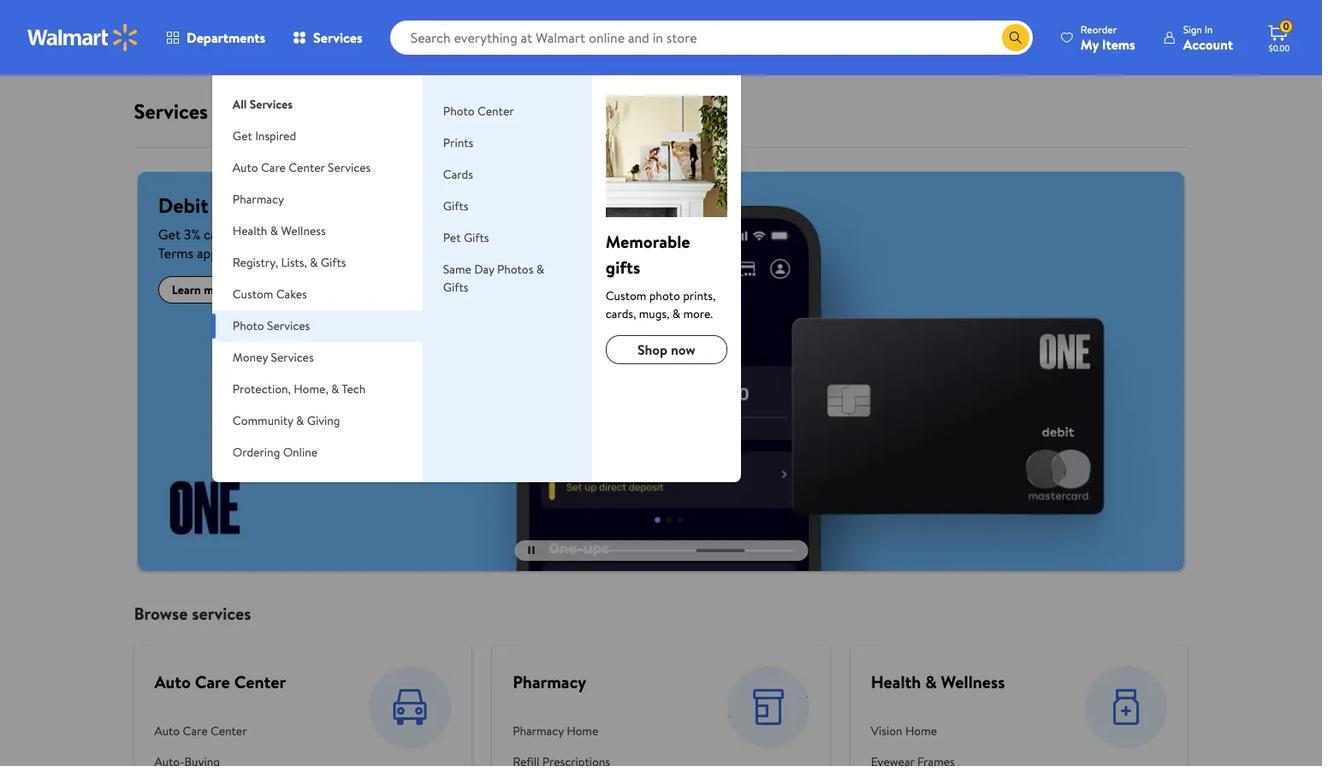 Task type: vqa. For each thing, say whether or not it's contained in the screenshot.
Toy Shop link at the top
no



Task type: locate. For each thing, give the bounding box(es) containing it.
services down get inspired dropdown button
[[328, 159, 371, 176]]

0 horizontal spatial custom
[[233, 286, 273, 303]]

& down photo
[[672, 305, 680, 323]]

0 vertical spatial health & wellness
[[233, 222, 326, 240]]

home for health & wellness
[[905, 723, 937, 740]]

services up all services link
[[313, 28, 363, 47]]

pharmacy up 'back'
[[233, 191, 284, 208]]

auto care center link
[[154, 671, 286, 694], [154, 716, 287, 747]]

get left 3%
[[158, 225, 181, 244]]

1 horizontal spatial custom
[[606, 288, 646, 305]]

0 vertical spatial pharmacy
[[233, 191, 284, 208]]

auto
[[233, 159, 258, 176], [154, 671, 191, 694], [154, 723, 180, 740]]

0 horizontal spatial health & wellness
[[233, 222, 326, 240]]

1 horizontal spatial photo
[[443, 103, 475, 120]]

photo services image
[[606, 96, 727, 217]]

photo center
[[443, 103, 514, 120]]

Walmart Site-Wide search field
[[390, 21, 1033, 55]]

1 vertical spatial health
[[871, 671, 921, 694]]

&
[[270, 222, 278, 240], [310, 254, 318, 271], [536, 261, 544, 278], [672, 305, 680, 323], [331, 381, 339, 398], [296, 412, 304, 430], [925, 671, 937, 694]]

photo inside photo services dropdown button
[[233, 317, 264, 335]]

care for second the auto care center link from the top of the page
[[183, 723, 208, 740]]

giving
[[307, 412, 340, 430]]

health & wellness down rewards
[[233, 222, 326, 240]]

0 vertical spatial auto care center link
[[154, 671, 286, 694]]

wellness
[[281, 222, 326, 240], [941, 671, 1005, 694]]

now
[[671, 341, 695, 359]]

auto care center
[[154, 671, 286, 694], [154, 723, 247, 740]]

0 horizontal spatial home
[[567, 723, 598, 740]]

cards,
[[606, 305, 636, 323]]

wellness up vision home link on the bottom of page
[[941, 671, 1005, 694]]

1 vertical spatial photo
[[233, 317, 264, 335]]

& right 'back'
[[270, 222, 278, 240]]

pharmacy down 'pharmacy' link
[[513, 723, 564, 740]]

health & wellness up vision home link on the bottom of page
[[871, 671, 1005, 694]]

photo up 'prints' link
[[443, 103, 475, 120]]

1 vertical spatial care
[[195, 671, 230, 694]]

1 horizontal spatial get
[[233, 128, 252, 145]]

all services link
[[212, 75, 423, 121]]

prints,
[[683, 288, 716, 305]]

pharmacy
[[233, 191, 284, 208], [513, 671, 586, 694], [513, 723, 564, 740]]

center
[[477, 103, 514, 120], [289, 159, 325, 176], [234, 671, 286, 694], [210, 723, 247, 740]]

0 horizontal spatial health
[[233, 222, 267, 240]]

1 horizontal spatial health
[[871, 671, 921, 694]]

cash
[[204, 225, 230, 244]]

photo up money
[[233, 317, 264, 335]]

& inside memorable gifts custom photo prints, cards, mugs, & more.
[[672, 305, 680, 323]]

0 vertical spatial photo
[[443, 103, 475, 120]]

care for 2nd the auto care center link from the bottom of the page
[[195, 671, 230, 694]]

ordering
[[233, 444, 280, 461]]

ordering online
[[233, 444, 318, 461]]

1 vertical spatial health & wellness
[[871, 671, 1005, 694]]

$50
[[366, 225, 388, 244]]

1 horizontal spatial health & wellness
[[871, 671, 1005, 694]]

auto inside dropdown button
[[233, 159, 258, 176]]

1 vertical spatial auto care center link
[[154, 716, 287, 747]]

0 horizontal spatial get
[[158, 225, 181, 244]]

1 vertical spatial auto
[[154, 671, 191, 694]]

services
[[313, 28, 363, 47], [250, 96, 293, 113], [134, 97, 208, 126], [328, 159, 371, 176], [267, 317, 310, 335], [271, 349, 314, 366]]

more.
[[683, 305, 713, 323]]

1 horizontal spatial home
[[905, 723, 937, 740]]

2 home from the left
[[905, 723, 937, 740]]

custom down the registry,
[[233, 286, 273, 303]]

health inside dropdown button
[[233, 222, 267, 240]]

care inside dropdown button
[[261, 159, 286, 176]]

services down cakes
[[267, 317, 310, 335]]

pet gifts
[[443, 229, 489, 246]]

vision home
[[871, 723, 937, 740]]

pharmacy for 'pharmacy' link
[[513, 671, 586, 694]]

center for second the auto care center link from the top of the page
[[210, 723, 247, 740]]

1 vertical spatial pharmacy
[[513, 671, 586, 694]]

1 home from the left
[[567, 723, 598, 740]]

get
[[233, 128, 252, 145], [158, 225, 181, 244]]

1 auto care center link from the top
[[154, 671, 286, 694]]

tech
[[342, 381, 366, 398]]

0 vertical spatial auto care center
[[154, 671, 286, 694]]

photo center link
[[443, 103, 514, 120]]

items
[[1102, 35, 1135, 53]]

gifts link
[[443, 198, 469, 215]]

health & wellness link
[[871, 671, 1005, 694]]

1 vertical spatial auto care center
[[154, 723, 247, 740]]

registry, lists, & gifts
[[233, 254, 346, 271]]

center inside dropdown button
[[289, 159, 325, 176]]

gifts down cards link
[[443, 198, 469, 215]]

2 vertical spatial care
[[183, 723, 208, 740]]

learn
[[172, 282, 201, 299]]

photo
[[443, 103, 475, 120], [233, 317, 264, 335]]

gifts down same
[[443, 279, 469, 296]]

health
[[233, 222, 267, 240], [871, 671, 921, 694]]

a
[[392, 225, 398, 244]]

all
[[233, 96, 247, 113]]

0 horizontal spatial wellness
[[281, 222, 326, 240]]

services up protection, home, & tech
[[271, 349, 314, 366]]

cakes
[[276, 286, 307, 303]]

get down "all"
[[233, 128, 252, 145]]

home inside pharmacy home "link"
[[567, 723, 598, 740]]

photo for photo center
[[443, 103, 475, 120]]

vision
[[871, 723, 902, 740]]

registry,
[[233, 254, 278, 271]]

0 vertical spatial health
[[233, 222, 267, 240]]

pharmacy inside "link"
[[513, 723, 564, 740]]

wellness down rewards
[[281, 222, 326, 240]]

2 vertical spatial pharmacy
[[513, 723, 564, 740]]

reorder
[[1081, 22, 1117, 36]]

home right "vision"
[[905, 723, 937, 740]]

lists,
[[281, 254, 307, 271]]

0 vertical spatial get
[[233, 128, 252, 145]]

1 vertical spatial get
[[158, 225, 181, 244]]

prints link
[[443, 134, 473, 151]]

health & wellness for health & wellness link
[[871, 671, 1005, 694]]

1 vertical spatial wellness
[[941, 671, 1005, 694]]

wellness inside health & wellness dropdown button
[[281, 222, 326, 240]]

home down 'pharmacy' link
[[567, 723, 598, 740]]

carousel controls navigation
[[514, 541, 808, 561]]

pharmacy inside "dropdown button"
[[233, 191, 284, 208]]

& inside same day photos & gifts
[[536, 261, 544, 278]]

health & wellness
[[233, 222, 326, 240], [871, 671, 1005, 694]]

rewards
[[257, 191, 328, 220]]

shop now link
[[606, 335, 727, 365]]

back
[[233, 225, 261, 244]]

gifts inside same day photos & gifts
[[443, 279, 469, 296]]

walmart image
[[27, 24, 139, 51]]

care
[[261, 159, 286, 176], [195, 671, 230, 694], [183, 723, 208, 740]]

health down with
[[233, 222, 267, 240]]

health & wellness inside health & wellness dropdown button
[[233, 222, 326, 240]]

health & wellness for health & wellness dropdown button
[[233, 222, 326, 240]]

gifts down up
[[321, 254, 346, 271]]

same day photos & gifts link
[[443, 261, 544, 296]]

& right photos in the left top of the page
[[536, 261, 544, 278]]

0 vertical spatial wellness
[[281, 222, 326, 240]]

to
[[350, 225, 362, 244]]

walmart
[[279, 225, 329, 244]]

services
[[192, 602, 251, 625]]

pharmacy up pharmacy home at the bottom left of the page
[[513, 671, 586, 694]]

$0.00
[[1269, 42, 1290, 54]]

center for 2nd the auto care center link from the bottom of the page
[[234, 671, 286, 694]]

home inside vision home link
[[905, 723, 937, 740]]

photo
[[649, 288, 680, 305]]

0 horizontal spatial photo
[[233, 317, 264, 335]]

sign
[[1183, 22, 1202, 36]]

pharmacy link
[[513, 671, 586, 694]]

custom up cards,
[[606, 288, 646, 305]]

0 vertical spatial auto
[[233, 159, 258, 176]]

& left tech
[[331, 381, 339, 398]]

money services
[[233, 349, 314, 366]]

gifts
[[443, 198, 469, 215], [464, 229, 489, 246], [321, 254, 346, 271], [443, 279, 469, 296]]

health up the vision home
[[871, 671, 921, 694]]

home for pharmacy
[[567, 723, 598, 740]]

cards link
[[443, 166, 473, 183]]

1 horizontal spatial wellness
[[941, 671, 1005, 694]]

get inspired button
[[212, 121, 423, 152]]

protection,
[[233, 381, 291, 398]]

more
[[204, 282, 231, 299]]

home
[[567, 723, 598, 740], [905, 723, 937, 740]]

0 vertical spatial care
[[261, 159, 286, 176]]



Task type: describe. For each thing, give the bounding box(es) containing it.
search icon image
[[1009, 31, 1022, 44]]

debit with rewards get 3% cash back at walmart up to $50 a year¹. terms apply.
[[158, 191, 434, 263]]

sign in account
[[1183, 22, 1233, 53]]

prints
[[443, 134, 473, 151]]

learn more link
[[158, 276, 245, 304]]

3%
[[184, 225, 200, 244]]

pharmacy for pharmacy "dropdown button"
[[233, 191, 284, 208]]

custom inside dropdown button
[[233, 286, 273, 303]]

learn more
[[172, 282, 231, 299]]

custom inside memorable gifts custom photo prints, cards, mugs, & more.
[[606, 288, 646, 305]]

wellness for health & wellness link
[[941, 671, 1005, 694]]

inspired
[[255, 128, 296, 145]]

get inside debit with rewards get 3% cash back at walmart up to $50 a year¹. terms apply.
[[158, 225, 181, 244]]

0
[[1283, 19, 1289, 34]]

auto care center services button
[[212, 152, 423, 184]]

care for auto care center services dropdown button
[[261, 159, 286, 176]]

pharmacy home
[[513, 723, 598, 740]]

debit
[[158, 191, 208, 220]]

services left "all"
[[134, 97, 208, 126]]

reorder my items
[[1081, 22, 1135, 53]]

photos
[[497, 261, 533, 278]]

apply.
[[197, 244, 231, 263]]

home,
[[294, 381, 328, 398]]

services right "all"
[[250, 96, 293, 113]]

2 auto care center link from the top
[[154, 716, 287, 747]]

pet gifts link
[[443, 229, 489, 246]]

departments button
[[152, 17, 279, 58]]

memorable
[[606, 230, 690, 253]]

pet
[[443, 229, 461, 246]]

2 vertical spatial auto
[[154, 723, 180, 740]]

protection, home, & tech button
[[212, 374, 423, 406]]

Search search field
[[390, 21, 1033, 55]]

photo services
[[233, 317, 310, 335]]

2 auto care center from the top
[[154, 723, 247, 740]]

get inside dropdown button
[[233, 128, 252, 145]]

in
[[1205, 22, 1213, 36]]

pause image
[[528, 547, 534, 555]]

& up vision home link on the bottom of page
[[925, 671, 937, 694]]

shop now
[[637, 341, 695, 359]]

& left giving
[[296, 412, 304, 430]]

services button
[[279, 17, 376, 58]]

online
[[283, 444, 318, 461]]

health for health & wellness link
[[871, 671, 921, 694]]

0 $0.00
[[1269, 19, 1290, 54]]

auto care center services
[[233, 159, 371, 176]]

mugs,
[[639, 305, 670, 323]]

account
[[1183, 35, 1233, 53]]

browse services
[[134, 602, 251, 625]]

with
[[213, 191, 252, 220]]

same
[[443, 261, 471, 278]]

gifts
[[606, 256, 640, 279]]

departments
[[187, 28, 265, 47]]

photo services button
[[212, 311, 423, 342]]

custom cakes
[[233, 286, 307, 303]]

shop
[[637, 341, 668, 359]]

center for auto care center services dropdown button
[[289, 159, 325, 176]]

custom cakes button
[[212, 279, 423, 311]]

cards
[[443, 166, 473, 183]]

browse
[[134, 602, 188, 625]]

health for health & wellness dropdown button
[[233, 222, 267, 240]]

community
[[233, 412, 293, 430]]

services inside dropdown button
[[328, 159, 371, 176]]

at
[[264, 225, 276, 244]]

all services
[[233, 96, 293, 113]]

my
[[1081, 35, 1099, 53]]

day
[[474, 261, 494, 278]]

same day photos & gifts
[[443, 261, 544, 296]]

pharmacy button
[[212, 184, 423, 216]]

gifts right pet at the top left of page
[[464, 229, 489, 246]]

health & wellness button
[[212, 216, 423, 247]]

pharmacy home link
[[513, 716, 690, 747]]

money services button
[[212, 342, 423, 374]]

protection, home, & tech
[[233, 381, 366, 398]]

photo for photo services
[[233, 317, 264, 335]]

year¹.
[[401, 225, 434, 244]]

ordering online button
[[212, 437, 423, 469]]

pharmacy for pharmacy home
[[513, 723, 564, 740]]

get inspired
[[233, 128, 296, 145]]

1 auto care center from the top
[[154, 671, 286, 694]]

gifts inside dropdown button
[[321, 254, 346, 271]]

& right lists, in the left of the page
[[310, 254, 318, 271]]

wellness for health & wellness dropdown button
[[281, 222, 326, 240]]

up
[[332, 225, 347, 244]]

registry, lists, & gifts button
[[212, 247, 423, 279]]

money
[[233, 349, 268, 366]]

memorable gifts custom photo prints, cards, mugs, & more.
[[606, 230, 716, 323]]

vision home link
[[871, 716, 1013, 747]]

terms
[[158, 244, 193, 263]]



